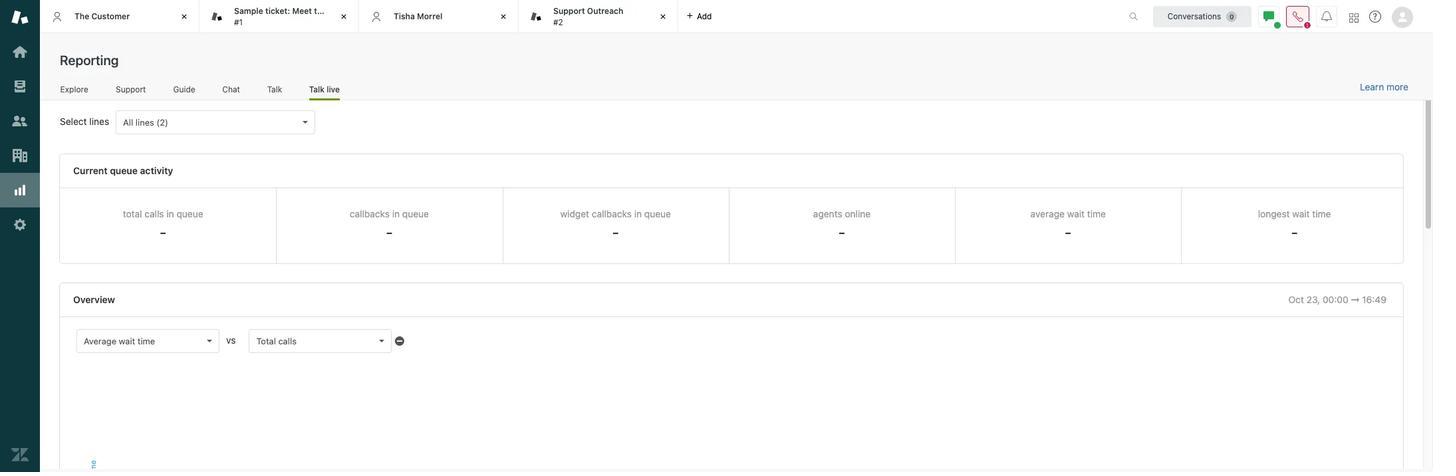 Task type: describe. For each thing, give the bounding box(es) containing it.
morrel
[[417, 11, 442, 21]]

#2
[[553, 17, 563, 27]]

close image for tisha morrel tab on the top of page
[[497, 10, 510, 23]]

talk for talk
[[267, 84, 282, 94]]

conversations button
[[1153, 6, 1251, 27]]

zendesk image
[[11, 446, 29, 463]]

explore link
[[60, 84, 89, 98]]

customer
[[91, 11, 130, 21]]

tisha morrel
[[394, 11, 442, 21]]

organizations image
[[11, 147, 29, 164]]

sample
[[234, 6, 263, 16]]

chat
[[222, 84, 240, 94]]

customers image
[[11, 112, 29, 130]]

learn
[[1360, 81, 1384, 92]]

ticket:
[[265, 6, 290, 16]]

admin image
[[11, 216, 29, 233]]

get help image
[[1369, 11, 1381, 23]]

talk live link
[[309, 84, 340, 100]]

guide link
[[173, 84, 195, 98]]

the customer
[[74, 11, 130, 21]]

meet
[[292, 6, 312, 16]]

more
[[1386, 81, 1408, 92]]

tabs tab list
[[40, 0, 1115, 33]]

main element
[[0, 0, 40, 472]]

add
[[697, 11, 712, 21]]

reporting image
[[11, 182, 29, 199]]

talk for talk live
[[309, 84, 324, 94]]

close image for tab containing sample ticket: meet the ticket
[[337, 10, 350, 23]]

sample ticket: meet the ticket #1
[[234, 6, 351, 27]]

support for support outreach #2
[[553, 6, 585, 16]]

conversations
[[1167, 11, 1221, 21]]

tab containing sample ticket: meet the ticket
[[199, 0, 359, 33]]

ticket
[[329, 6, 351, 16]]

tisha
[[394, 11, 415, 21]]

outreach
[[587, 6, 623, 16]]

reporting
[[60, 53, 119, 68]]

explore
[[60, 84, 88, 94]]

support outreach #2
[[553, 6, 623, 27]]



Task type: locate. For each thing, give the bounding box(es) containing it.
1 horizontal spatial tab
[[519, 0, 678, 33]]

talk left 'live'
[[309, 84, 324, 94]]

1 close image from the left
[[337, 10, 350, 23]]

the
[[314, 6, 327, 16]]

close image left #2 on the left top of the page
[[497, 10, 510, 23]]

1 talk from the left
[[267, 84, 282, 94]]

close image left 'add' dropdown button
[[656, 10, 670, 23]]

learn more link
[[1360, 81, 1408, 93]]

talk right chat
[[267, 84, 282, 94]]

close image for tab containing support outreach
[[656, 10, 670, 23]]

0 horizontal spatial close image
[[337, 10, 350, 23]]

close image inside tab
[[656, 10, 670, 23]]

2 talk from the left
[[309, 84, 324, 94]]

chat link
[[222, 84, 240, 98]]

close image inside 'the customer' tab
[[178, 10, 191, 23]]

support
[[553, 6, 585, 16], [116, 84, 146, 94]]

talk link
[[267, 84, 282, 98]]

1 horizontal spatial close image
[[497, 10, 510, 23]]

support down 'reporting'
[[116, 84, 146, 94]]

#1
[[234, 17, 243, 27]]

2 close image from the left
[[656, 10, 670, 23]]

live
[[327, 84, 340, 94]]

0 horizontal spatial close image
[[178, 10, 191, 23]]

views image
[[11, 78, 29, 95]]

close image
[[337, 10, 350, 23], [497, 10, 510, 23]]

1 close image from the left
[[178, 10, 191, 23]]

the customer tab
[[40, 0, 199, 33]]

support link
[[115, 84, 146, 98]]

2 close image from the left
[[497, 10, 510, 23]]

0 horizontal spatial support
[[116, 84, 146, 94]]

tab containing support outreach
[[519, 0, 678, 33]]

close image inside tisha morrel tab
[[497, 10, 510, 23]]

close image right the
[[337, 10, 350, 23]]

the
[[74, 11, 89, 21]]

add button
[[678, 0, 720, 33]]

support up #2 on the left top of the page
[[553, 6, 585, 16]]

button displays agent's chat status as online. image
[[1263, 11, 1274, 22]]

talk
[[267, 84, 282, 94], [309, 84, 324, 94]]

zendesk support image
[[11, 9, 29, 26]]

1 horizontal spatial close image
[[656, 10, 670, 23]]

1 vertical spatial support
[[116, 84, 146, 94]]

get started image
[[11, 43, 29, 61]]

0 horizontal spatial talk
[[267, 84, 282, 94]]

1 horizontal spatial talk
[[309, 84, 324, 94]]

zendesk products image
[[1349, 13, 1359, 22]]

guide
[[173, 84, 195, 94]]

close image left #1
[[178, 10, 191, 23]]

tab
[[199, 0, 359, 33], [519, 0, 678, 33]]

close image inside tab
[[337, 10, 350, 23]]

support for support
[[116, 84, 146, 94]]

1 horizontal spatial support
[[553, 6, 585, 16]]

notifications image
[[1321, 11, 1332, 22]]

close image for 'the customer' tab
[[178, 10, 191, 23]]

close image
[[178, 10, 191, 23], [656, 10, 670, 23]]

1 tab from the left
[[199, 0, 359, 33]]

learn more
[[1360, 81, 1408, 92]]

support inside support outreach #2
[[553, 6, 585, 16]]

tisha morrel tab
[[359, 0, 519, 33]]

0 vertical spatial support
[[553, 6, 585, 16]]

2 tab from the left
[[519, 0, 678, 33]]

talk live
[[309, 84, 340, 94]]

0 horizontal spatial tab
[[199, 0, 359, 33]]



Task type: vqa. For each thing, say whether or not it's contained in the screenshot.
rightmost 'Add'
no



